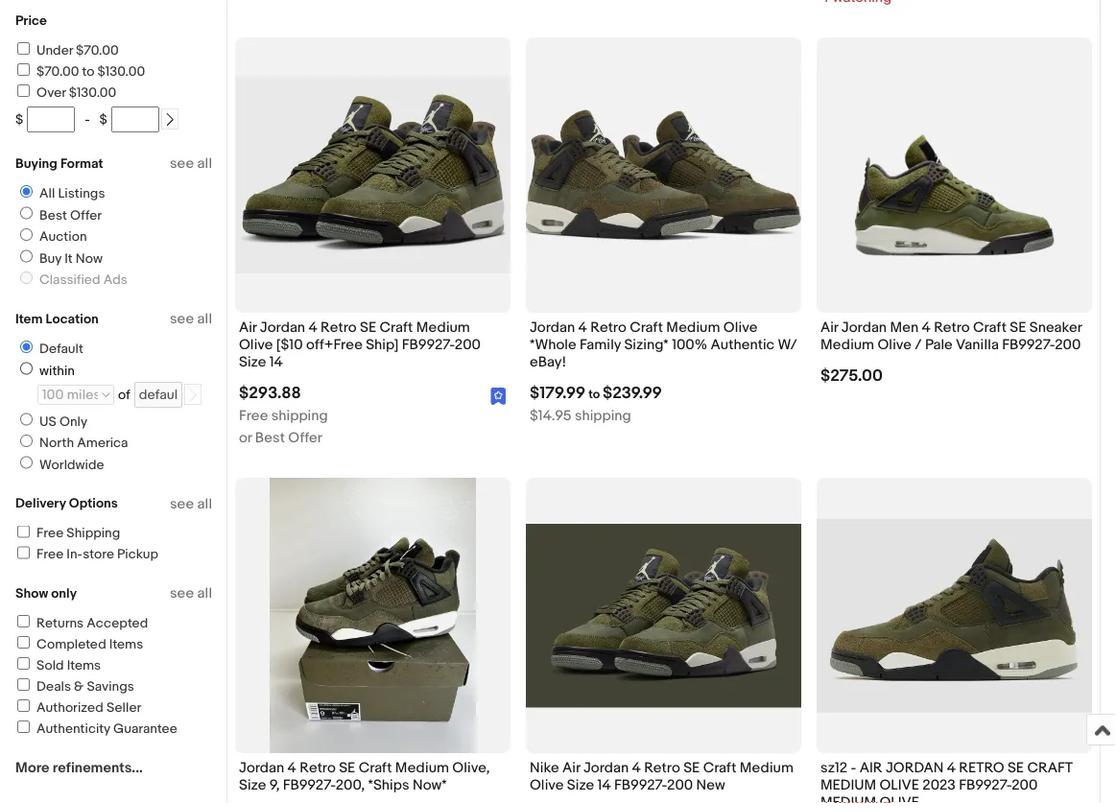 Task type: describe. For each thing, give the bounding box(es) containing it.
default
[[39, 341, 83, 358]]

All Listings radio
[[20, 185, 33, 198]]

us only
[[39, 414, 87, 430]]

north america link
[[12, 435, 132, 452]]

sold items link
[[14, 657, 101, 674]]

completed items link
[[14, 636, 143, 653]]

shipping inside free shipping or best offer
[[271, 407, 328, 424]]

pale
[[925, 336, 953, 353]]

4 inside air jordan 4 retro se craft medium olive [$10 off+free ship] fb9927-200 size 14
[[309, 319, 317, 336]]

*ships
[[368, 777, 409, 794]]

north america
[[39, 435, 128, 452]]

worldwide link
[[12, 456, 108, 473]]

all listings
[[39, 186, 105, 202]]

retro inside jordan 4 retro se craft medium olive, size 9, fb9927-200, *ships now*
[[300, 759, 336, 777]]

returns accepted
[[36, 615, 148, 632]]

Buy It Now radio
[[20, 250, 33, 262]]

size inside the nike air jordan 4 retro se craft medium olive size 14 fb9927-200 new
[[567, 777, 594, 794]]

olive inside jordan 4 retro craft medium olive *whole family sizing* 100% authentic w/ ebay!
[[723, 319, 758, 336]]

auction link
[[12, 228, 91, 245]]

medium inside the nike air jordan 4 retro se craft medium olive size 14 fb9927-200 new
[[740, 759, 794, 777]]

retro inside air jordan 4 retro se craft medium olive [$10 off+free ship] fb9927-200 size 14
[[321, 319, 357, 336]]

retro
[[959, 759, 1004, 777]]

see for all listings
[[170, 155, 194, 172]]

buy it now
[[39, 250, 103, 267]]

4 inside sz12 - air jordan 4 retro se craft medium olive 2023 fb9927-200 medium olive
[[947, 759, 956, 777]]

returns accepted link
[[14, 615, 148, 632]]

air jordan men 4 retro craft se sneaker medium olive / pale vanilla fb9927-200 link
[[821, 319, 1088, 358]]

$275.00
[[821, 366, 883, 386]]

1 vertical spatial $70.00
[[36, 63, 79, 80]]

us only link
[[12, 413, 91, 430]]

or
[[239, 429, 252, 446]]

all
[[39, 186, 55, 202]]

see for returns accepted
[[170, 585, 194, 602]]

air jordan men 4 retro craft se sneaker medium olive / pale vanilla fb9927-200 image
[[832, 37, 1077, 313]]

show only
[[15, 585, 77, 602]]

sold items
[[36, 657, 101, 674]]

fb9927- for sz12 - air jordan 4 retro se craft medium olive 2023 fb9927-200 medium olive
[[959, 777, 1012, 794]]

listings
[[58, 186, 105, 202]]

free in-store pickup
[[36, 547, 158, 563]]

see for free shipping
[[170, 495, 194, 512]]

it
[[65, 250, 73, 267]]

authentic
[[711, 336, 775, 353]]

$14.95
[[530, 407, 572, 424]]

jordan inside the air jordan men 4 retro craft se sneaker medium olive / pale vanilla fb9927-200
[[842, 319, 887, 336]]

Worldwide radio
[[20, 456, 33, 469]]

4 inside the air jordan men 4 retro craft se sneaker medium olive / pale vanilla fb9927-200
[[922, 319, 931, 336]]

olive inside air jordan 4 retro se craft medium olive [$10 off+free ship] fb9927-200 size 14
[[239, 336, 273, 353]]

olive,
[[452, 759, 490, 777]]

in-
[[67, 547, 83, 563]]

$ for maximum value "text field"
[[99, 112, 107, 128]]

free for free in-store pickup
[[36, 547, 64, 563]]

now
[[76, 250, 103, 267]]

2023
[[923, 777, 956, 794]]

completed items
[[36, 636, 143, 653]]

all for all listings
[[197, 155, 212, 172]]

air for air jordan men 4 retro craft se sneaker medium olive / pale vanilla fb9927-200
[[821, 319, 838, 336]]

item location
[[15, 311, 99, 327]]

authenticity guarantee link
[[14, 721, 177, 737]]

1 vertical spatial $130.00
[[69, 84, 116, 101]]

air for air jordan 4 retro se craft medium olive [$10 off+free ship] fb9927-200 size 14
[[239, 319, 257, 336]]

sold
[[36, 657, 64, 674]]

over $130.00
[[36, 84, 116, 101]]

delivery options
[[15, 496, 118, 512]]

200 for air jordan 4 retro se craft medium olive [$10 off+free ship] fb9927-200 size 14
[[455, 336, 481, 353]]

show
[[15, 585, 48, 602]]

free in-store pickup link
[[14, 547, 158, 563]]

fb9927- for nike air jordan 4 retro se craft medium olive size 14 fb9927-200 new
[[614, 777, 667, 794]]

Returns Accepted checkbox
[[17, 615, 30, 628]]

14 inside air jordan 4 retro se craft medium olive [$10 off+free ship] fb9927-200 size 14
[[269, 354, 283, 371]]

air inside the nike air jordan 4 retro se craft medium olive size 14 fb9927-200 new
[[563, 759, 580, 777]]

authenticity guarantee
[[36, 721, 177, 737]]

air jordan 4 retro se craft medium olive [$10 off+free ship] fb9927-200 size 14 image
[[235, 77, 511, 273]]

nike air jordan 4 retro se craft medium olive size 14 fb9927-200 new
[[530, 759, 794, 794]]

0 vertical spatial $130.00
[[97, 63, 145, 80]]

authorized seller link
[[14, 700, 141, 716]]

free for free shipping
[[36, 525, 64, 542]]

see all button for default
[[170, 310, 212, 328]]

see all button for free shipping
[[170, 495, 212, 512]]

buy
[[39, 250, 62, 267]]

2 medium from the top
[[821, 794, 876, 803]]

jordan inside jordan 4 retro se craft medium olive, size 9, fb9927-200, *ships now*
[[239, 759, 284, 777]]

$239.99
[[603, 383, 662, 403]]

retro inside jordan 4 retro craft medium olive *whole family sizing* 100% authentic w/ ebay!
[[590, 319, 627, 336]]

refinements...
[[53, 759, 143, 776]]

0 vertical spatial -
[[85, 112, 90, 128]]

9,
[[269, 777, 280, 794]]

air jordan men 4 retro craft se sneaker medium olive / pale vanilla fb9927-200
[[821, 319, 1082, 353]]

over
[[36, 84, 66, 101]]

nike air jordan 4 retro se craft medium olive size 14 fb9927-200 new link
[[530, 759, 798, 799]]

submit price range image
[[163, 113, 176, 126]]

retro inside the air jordan men 4 retro craft se sneaker medium olive / pale vanilla fb9927-200
[[934, 319, 970, 336]]

craft inside the air jordan men 4 retro craft se sneaker medium olive / pale vanilla fb9927-200
[[973, 319, 1007, 336]]

all for free shipping
[[197, 495, 212, 512]]

se inside air jordan 4 retro se craft medium olive [$10 off+free ship] fb9927-200 size 14
[[360, 319, 376, 336]]

buying
[[15, 155, 57, 172]]

pickup
[[117, 547, 158, 563]]

$70.00 to $130.00
[[36, 63, 145, 80]]

fb9927- for air jordan 4 retro se craft medium olive [$10 off+free ship] fb9927-200 size 14
[[402, 336, 455, 353]]

jordan 4 retro se craft medium olive, size 9, fb9927-200, *ships now*
[[239, 759, 490, 794]]

more refinements...
[[15, 759, 143, 776]]

auction
[[39, 229, 87, 245]]

14 inside the nike air jordan 4 retro se craft medium olive size 14 fb9927-200 new
[[598, 777, 611, 794]]

North America radio
[[20, 435, 33, 447]]

Completed Items checkbox
[[17, 636, 30, 649]]

100%
[[672, 336, 708, 353]]

[$10
[[276, 336, 303, 353]]

Classified Ads radio
[[20, 272, 33, 284]]

ads
[[103, 272, 128, 288]]

jordan inside the nike air jordan 4 retro se craft medium olive size 14 fb9927-200 new
[[583, 759, 629, 777]]

items for completed items
[[109, 636, 143, 653]]

only
[[51, 585, 77, 602]]

Deals & Savings checkbox
[[17, 679, 30, 691]]

off+free
[[306, 336, 363, 353]]

craft inside jordan 4 retro craft medium olive *whole family sizing* 100% authentic w/ ebay!
[[630, 319, 663, 336]]

craft inside jordan 4 retro se craft medium olive, size 9, fb9927-200, *ships now*
[[359, 759, 392, 777]]

Free Shipping checkbox
[[17, 525, 30, 538]]

shipping
[[67, 525, 120, 542]]

olive inside the air jordan men 4 retro craft se sneaker medium olive / pale vanilla fb9927-200
[[878, 336, 912, 353]]

size inside jordan 4 retro se craft medium olive, size 9, fb9927-200, *ships now*
[[239, 777, 266, 794]]

sizing*
[[624, 336, 669, 353]]

$70.00 to $130.00 link
[[14, 63, 145, 80]]

US Only radio
[[20, 413, 33, 426]]

see all for free shipping
[[170, 495, 212, 512]]

jordan
[[886, 759, 944, 777]]

0 horizontal spatial best
[[39, 207, 67, 224]]

medium inside jordan 4 retro craft medium olive *whole family sizing* 100% authentic w/ ebay!
[[666, 319, 720, 336]]

Free In-store Pickup checkbox
[[17, 547, 30, 559]]

craft inside the nike air jordan 4 retro se craft medium olive size 14 fb9927-200 new
[[703, 759, 737, 777]]

$293.88
[[239, 383, 301, 403]]

now*
[[413, 777, 447, 794]]

buying format
[[15, 155, 103, 172]]

free for free shipping or best offer
[[239, 407, 268, 424]]



Task type: locate. For each thing, give the bounding box(es) containing it.
craft up *ships
[[359, 759, 392, 777]]

3 all from the top
[[197, 495, 212, 512]]

$ down over $130.00 checkbox
[[15, 112, 23, 128]]

3 see from the top
[[170, 495, 194, 512]]

200 inside the nike air jordan 4 retro se craft medium olive size 14 fb9927-200 new
[[667, 777, 693, 794]]

jordan 4 retro se craft medium olive, size 9, fb9927-200, *ships now* link
[[239, 759, 507, 799]]

go image
[[186, 388, 199, 402]]

authorized
[[36, 700, 103, 716]]

jordan inside jordan 4 retro craft medium olive *whole family sizing* 100% authentic w/ ebay!
[[530, 319, 575, 336]]

0 horizontal spatial 14
[[269, 354, 283, 371]]

offer
[[70, 207, 102, 224], [288, 429, 322, 446]]

medium inside jordan 4 retro se craft medium olive, size 9, fb9927-200, *ships now*
[[395, 759, 449, 777]]

see
[[170, 155, 194, 172], [170, 310, 194, 328], [170, 495, 194, 512], [170, 585, 194, 602]]

4 inside jordan 4 retro se craft medium olive, size 9, fb9927-200, *ships now*
[[288, 759, 296, 777]]

see all
[[170, 155, 212, 172], [170, 310, 212, 328], [170, 495, 212, 512], [170, 585, 212, 602]]

fb9927- inside the air jordan men 4 retro craft se sneaker medium olive / pale vanilla fb9927-200
[[1002, 336, 1055, 353]]

0 vertical spatial 14
[[269, 354, 283, 371]]

classified ads
[[39, 272, 128, 288]]

200 inside sz12 - air jordan 4 retro se craft medium olive 2023 fb9927-200 medium olive
[[1012, 777, 1038, 794]]

buy it now link
[[12, 250, 107, 267]]

over $130.00 link
[[14, 84, 116, 101]]

item
[[15, 311, 43, 327]]

0 vertical spatial $70.00
[[76, 42, 119, 59]]

fb9927- inside the nike air jordan 4 retro se craft medium olive size 14 fb9927-200 new
[[614, 777, 667, 794]]

Best Offer radio
[[20, 207, 33, 219]]

jordan inside air jordan 4 retro se craft medium olive [$10 off+free ship] fb9927-200 size 14
[[260, 319, 305, 336]]

se up '200,'
[[339, 759, 355, 777]]

- inside sz12 - air jordan 4 retro se craft medium olive 2023 fb9927-200 medium olive
[[851, 759, 856, 777]]

under $70.00
[[36, 42, 119, 59]]

200 down craft
[[1012, 777, 1038, 794]]

se inside the air jordan men 4 retro craft se sneaker medium olive / pale vanilla fb9927-200
[[1010, 319, 1026, 336]]

1 vertical spatial free
[[36, 525, 64, 542]]

craft up new
[[703, 759, 737, 777]]

fb9927- down the sneaker on the top of the page
[[1002, 336, 1055, 353]]

$179.99
[[530, 383, 586, 403]]

0 horizontal spatial $
[[15, 112, 23, 128]]

[object undefined] image
[[491, 387, 507, 405]]

1 all from the top
[[197, 155, 212, 172]]

best inside free shipping or best offer
[[255, 429, 285, 446]]

se
[[360, 319, 376, 336], [1010, 319, 1026, 336], [339, 759, 355, 777], [683, 759, 700, 777], [1008, 759, 1024, 777]]

2 see all button from the top
[[170, 310, 212, 328]]

14
[[269, 354, 283, 371], [598, 777, 611, 794]]

&
[[74, 679, 84, 695]]

-
[[85, 112, 90, 128], [851, 759, 856, 777]]

/
[[915, 336, 922, 353]]

0 vertical spatial items
[[109, 636, 143, 653]]

craft up ship]
[[380, 319, 413, 336]]

sz12 - air jordan 4 retro se craft medium olive 2023 fb9927-200 medium olive image
[[817, 519, 1092, 712]]

sz12 - air jordan 4 retro se craft medium olive 2023 fb9927-200 medium olive link
[[821, 759, 1088, 803]]

location
[[46, 311, 99, 327]]

fb9927- left new
[[614, 777, 667, 794]]

se inside the nike air jordan 4 retro se craft medium olive size 14 fb9927-200 new
[[683, 759, 700, 777]]

2 see all from the top
[[170, 310, 212, 328]]

shipping inside $179.99 to $239.99 $14.95 shipping
[[575, 407, 631, 424]]

4 see all from the top
[[170, 585, 212, 602]]

1 vertical spatial offer
[[288, 429, 322, 446]]

1 vertical spatial 14
[[598, 777, 611, 794]]

0 horizontal spatial to
[[82, 63, 94, 80]]

see for default
[[170, 310, 194, 328]]

olive left '[$10'
[[239, 336, 273, 353]]

air jordan 4 retro se craft medium olive [$10 off+free ship] fb9927-200 size 14
[[239, 319, 481, 371]]

under
[[36, 42, 73, 59]]

deals & savings
[[36, 679, 134, 695]]

4 see all button from the top
[[170, 585, 212, 602]]

nike air jordan 4 retro se craft medium olive size 14 fb9927-200 new image
[[526, 524, 801, 708]]

all for default
[[197, 310, 212, 328]]

default link
[[12, 341, 87, 358]]

see all for returns accepted
[[170, 585, 212, 602]]

1 horizontal spatial shipping
[[575, 407, 631, 424]]

Default radio
[[20, 341, 33, 353]]

1 horizontal spatial offer
[[288, 429, 322, 446]]

offer down the listings at the top of the page
[[70, 207, 102, 224]]

jordan left men at the right top of page
[[842, 319, 887, 336]]

se left craft
[[1008, 759, 1024, 777]]

free shipping
[[36, 525, 120, 542]]

0 vertical spatial offer
[[70, 207, 102, 224]]

200
[[455, 336, 481, 353], [1055, 336, 1081, 353], [667, 777, 693, 794], [1012, 777, 1038, 794]]

200 inside the air jordan men 4 retro craft se sneaker medium olive / pale vanilla fb9927-200
[[1055, 336, 1081, 353]]

4
[[309, 319, 317, 336], [578, 319, 587, 336], [922, 319, 931, 336], [288, 759, 296, 777], [632, 759, 641, 777], [947, 759, 956, 777]]

vanilla
[[956, 336, 999, 353]]

$130.00 down $70.00 to $130.00
[[69, 84, 116, 101]]

olive down the 'nike'
[[530, 777, 564, 794]]

jordan 4 retro craft medium olive *whole family sizing* 100% authentic w/ ebay! image
[[526, 110, 801, 240]]

3 see all from the top
[[170, 495, 212, 512]]

deals
[[36, 679, 71, 695]]

free
[[239, 407, 268, 424], [36, 525, 64, 542], [36, 547, 64, 563]]

craft up vanilla
[[973, 319, 1007, 336]]

$ left maximum value "text field"
[[99, 112, 107, 128]]

se inside jordan 4 retro se craft medium olive, size 9, fb9927-200, *ships now*
[[339, 759, 355, 777]]

new
[[696, 777, 725, 794]]

0 vertical spatial to
[[82, 63, 94, 80]]

items up deals & savings
[[67, 657, 101, 674]]

retro inside the nike air jordan 4 retro se craft medium olive size 14 fb9927-200 new
[[644, 759, 680, 777]]

delivery
[[15, 496, 66, 512]]

Auction radio
[[20, 228, 33, 241]]

jordan 4 retro se craft medium olive, size 9, fb9927-200, *ships now* image
[[270, 478, 476, 753]]

medium
[[821, 777, 876, 794], [821, 794, 876, 803]]

jordan up '[$10'
[[260, 319, 305, 336]]

3 see all button from the top
[[170, 495, 212, 512]]

size inside air jordan 4 retro se craft medium olive [$10 off+free ship] fb9927-200 size 14
[[239, 354, 266, 371]]

1 vertical spatial -
[[851, 759, 856, 777]]

to for $70.00
[[82, 63, 94, 80]]

200 for sz12 - air jordan 4 retro se craft medium olive 2023 fb9927-200 medium olive
[[1012, 777, 1038, 794]]

items
[[109, 636, 143, 653], [67, 657, 101, 674]]

air up $293.88
[[239, 319, 257, 336]]

1 see all from the top
[[170, 155, 212, 172]]

200 left *whole
[[455, 336, 481, 353]]

free up 'or'
[[239, 407, 268, 424]]

$ for minimum value "text box"
[[15, 112, 23, 128]]

authenticity
[[36, 721, 110, 737]]

jordan up *whole
[[530, 319, 575, 336]]

items for sold items
[[67, 657, 101, 674]]

4 see from the top
[[170, 585, 194, 602]]

jordan
[[260, 319, 305, 336], [530, 319, 575, 336], [842, 319, 887, 336], [239, 759, 284, 777], [583, 759, 629, 777]]

best right 'or'
[[255, 429, 285, 446]]

savings
[[87, 679, 134, 695]]

1 see from the top
[[170, 155, 194, 172]]

200 inside air jordan 4 retro se craft medium olive [$10 off+free ship] fb9927-200 size 14
[[455, 336, 481, 353]]

1 $ from the left
[[15, 112, 23, 128]]

sneaker
[[1030, 319, 1082, 336]]

offer inside free shipping or best offer
[[288, 429, 322, 446]]

fb9927- inside sz12 - air jordan 4 retro se craft medium olive 2023 fb9927-200 medium olive
[[959, 777, 1012, 794]]

0 vertical spatial best
[[39, 207, 67, 224]]

1 olive from the top
[[880, 777, 919, 794]]

*whole
[[530, 336, 576, 353]]

free inside free shipping or best offer
[[239, 407, 268, 424]]

Minimum Value text field
[[27, 107, 75, 133]]

olive down men at the right top of page
[[878, 336, 912, 353]]

2 shipping from the left
[[575, 407, 631, 424]]

best
[[39, 207, 67, 224], [255, 429, 285, 446]]

completed
[[36, 636, 106, 653]]

1 horizontal spatial air
[[563, 759, 580, 777]]

0 horizontal spatial offer
[[70, 207, 102, 224]]

- down the over $130.00
[[85, 112, 90, 128]]

$130.00 down "under $70.00"
[[97, 63, 145, 80]]

1 see all button from the top
[[170, 155, 212, 172]]

free right free shipping checkbox on the bottom
[[36, 525, 64, 542]]

more
[[15, 759, 49, 776]]

fb9927- inside jordan 4 retro se craft medium olive, size 9, fb9927-200, *ships now*
[[283, 777, 336, 794]]

se up new
[[683, 759, 700, 777]]

1 horizontal spatial -
[[851, 759, 856, 777]]

se up ship]
[[360, 319, 376, 336]]

4 inside jordan 4 retro craft medium olive *whole family sizing* 100% authentic w/ ebay!
[[578, 319, 587, 336]]

free shipping link
[[14, 525, 120, 542]]

0 horizontal spatial items
[[67, 657, 101, 674]]

$70.00 to $130.00 checkbox
[[17, 63, 30, 76]]

2 $ from the left
[[99, 112, 107, 128]]

men
[[890, 319, 919, 336]]

shipping down the "$239.99"
[[575, 407, 631, 424]]

$70.00 down under
[[36, 63, 79, 80]]

200 for nike air jordan 4 retro se craft medium olive size 14 fb9927-200 new
[[667, 777, 693, 794]]

2 horizontal spatial air
[[821, 319, 838, 336]]

see all for default
[[170, 310, 212, 328]]

se inside sz12 - air jordan 4 retro se craft medium olive 2023 fb9927-200 medium olive
[[1008, 759, 1024, 777]]

200 left new
[[667, 777, 693, 794]]

ebay!
[[530, 354, 566, 371]]

all listings link
[[12, 185, 109, 202]]

accepted
[[87, 615, 148, 632]]

1 horizontal spatial to
[[588, 387, 600, 402]]

craft up sizing*
[[630, 319, 663, 336]]

nike
[[530, 759, 559, 777]]

guarantee
[[113, 721, 177, 737]]

fb9927- right ship]
[[402, 336, 455, 353]]

$70.00 up $70.00 to $130.00
[[76, 42, 119, 59]]

offer down $293.88
[[288, 429, 322, 446]]

200 down the sneaker on the top of the page
[[1055, 336, 1081, 353]]

to for $179.99
[[588, 387, 600, 402]]

to inside $179.99 to $239.99 $14.95 shipping
[[588, 387, 600, 402]]

shipping
[[271, 407, 328, 424], [575, 407, 631, 424]]

see all button for returns accepted
[[170, 585, 212, 602]]

options
[[69, 496, 118, 512]]

2 vertical spatial free
[[36, 547, 64, 563]]

1 horizontal spatial 14
[[598, 777, 611, 794]]

seller
[[106, 700, 141, 716]]

jordan 4 retro craft medium olive *whole family sizing* 100% authentic w/ ebay! link
[[530, 319, 798, 376]]

craft inside air jordan 4 retro se craft medium olive [$10 off+free ship] fb9927-200 size 14
[[380, 319, 413, 336]]

under $70.00 link
[[14, 42, 119, 59]]

olive up authentic at the right of the page
[[723, 319, 758, 336]]

craft
[[380, 319, 413, 336], [630, 319, 663, 336], [973, 319, 1007, 336], [359, 759, 392, 777], [703, 759, 737, 777]]

air inside air jordan 4 retro se craft medium olive [$10 off+free ship] fb9927-200 size 14
[[239, 319, 257, 336]]

Over $130.00 checkbox
[[17, 84, 30, 97]]

1 horizontal spatial items
[[109, 636, 143, 653]]

[object undefined] image
[[491, 387, 507, 405]]

air inside the air jordan men 4 retro craft se sneaker medium olive / pale vanilla fb9927-200
[[821, 319, 838, 336]]

to down "under $70.00"
[[82, 63, 94, 80]]

within
[[39, 363, 75, 379]]

1 horizontal spatial $
[[99, 112, 107, 128]]

1 shipping from the left
[[271, 407, 328, 424]]

medium inside air jordan 4 retro se craft medium olive [$10 off+free ship] fb9927-200 size 14
[[416, 319, 470, 336]]

items down accepted
[[109, 636, 143, 653]]

jordan right the 'nike'
[[583, 759, 629, 777]]

air jordan 4 retro se craft medium olive [$10 off+free ship] fb9927-200 size 14 link
[[239, 319, 507, 376]]

air right the 'nike'
[[563, 759, 580, 777]]

se left the sneaker on the top of the page
[[1010, 319, 1026, 336]]

2 olive from the top
[[880, 794, 919, 803]]

default text field
[[134, 382, 182, 408]]

0 horizontal spatial -
[[85, 112, 90, 128]]

only
[[59, 414, 87, 430]]

1 horizontal spatial best
[[255, 429, 285, 446]]

free shipping or best offer
[[239, 407, 328, 446]]

0 vertical spatial free
[[239, 407, 268, 424]]

air up $275.00
[[821, 319, 838, 336]]

shipping down $293.88
[[271, 407, 328, 424]]

1 medium from the top
[[821, 777, 876, 794]]

fb9927- inside air jordan 4 retro se craft medium olive [$10 off+free ship] fb9927-200 size 14
[[402, 336, 455, 353]]

fb9927- right 9,
[[283, 777, 336, 794]]

best up auction link
[[39, 207, 67, 224]]

within radio
[[20, 362, 33, 375]]

family
[[580, 336, 621, 353]]

- left air
[[851, 759, 856, 777]]

format
[[60, 155, 103, 172]]

w/
[[778, 336, 797, 353]]

medium inside the air jordan men 4 retro craft se sneaker medium olive / pale vanilla fb9927-200
[[821, 336, 874, 353]]

free left in-
[[36, 547, 64, 563]]

of
[[118, 387, 130, 404]]

1 vertical spatial best
[[255, 429, 285, 446]]

Sold Items checkbox
[[17, 657, 30, 670]]

0 horizontal spatial shipping
[[271, 407, 328, 424]]

sz12
[[821, 759, 848, 777]]

200,
[[336, 777, 365, 794]]

Maximum Value text field
[[111, 107, 159, 133]]

0 horizontal spatial air
[[239, 319, 257, 336]]

1 vertical spatial to
[[588, 387, 600, 402]]

4 inside the nike air jordan 4 retro se craft medium olive size 14 fb9927-200 new
[[632, 759, 641, 777]]

Authorized Seller checkbox
[[17, 700, 30, 712]]

2 all from the top
[[197, 310, 212, 328]]

1 vertical spatial items
[[67, 657, 101, 674]]

see all for all listings
[[170, 155, 212, 172]]

4 all from the top
[[197, 585, 212, 602]]

price
[[15, 12, 47, 29]]

all for returns accepted
[[197, 585, 212, 602]]

Under $70.00 checkbox
[[17, 42, 30, 55]]

see all button for all listings
[[170, 155, 212, 172]]

2 see from the top
[[170, 310, 194, 328]]

fb9927- down retro in the right of the page
[[959, 777, 1012, 794]]

us
[[39, 414, 56, 430]]

craft
[[1027, 759, 1072, 777]]

to right $179.99
[[588, 387, 600, 402]]

olive inside the nike air jordan 4 retro se craft medium olive size 14 fb9927-200 new
[[530, 777, 564, 794]]

jordan up 9,
[[239, 759, 284, 777]]

size
[[239, 354, 266, 371], [239, 777, 266, 794], [567, 777, 594, 794]]

Authenticity Guarantee checkbox
[[17, 721, 30, 733]]



Task type: vqa. For each thing, say whether or not it's contained in the screenshot.
the Recently viewed
no



